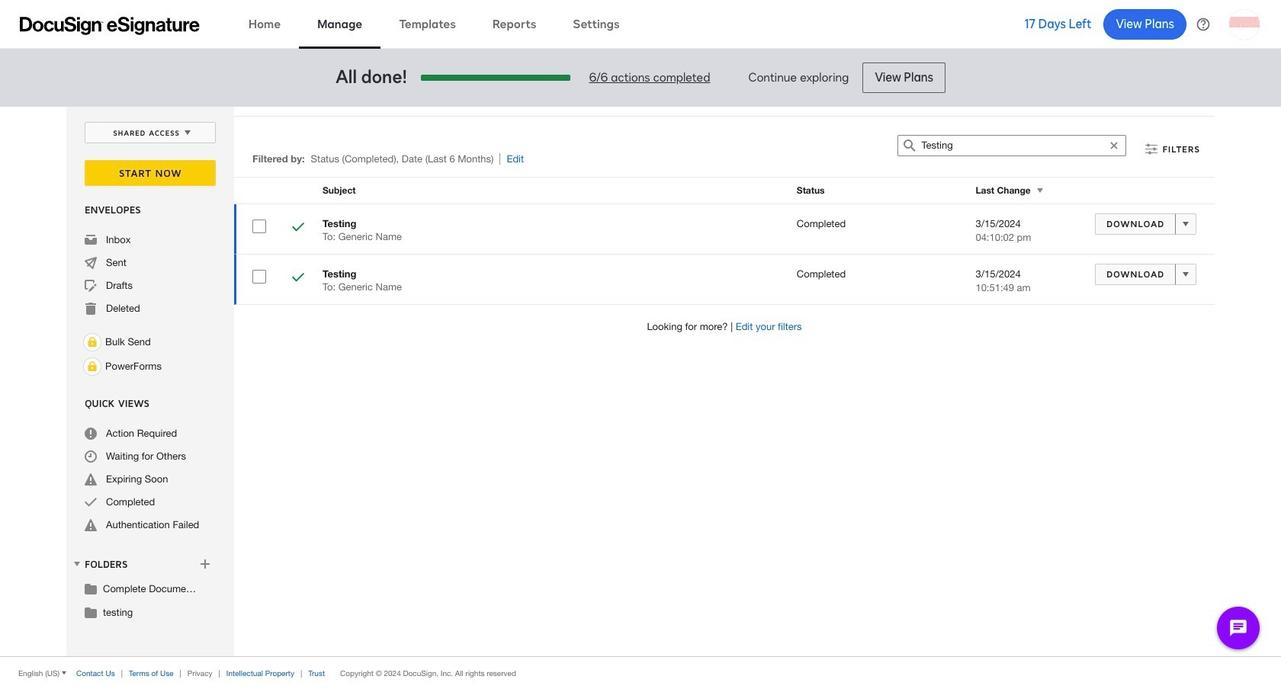 Task type: vqa. For each thing, say whether or not it's contained in the screenshot.
face.png image
no



Task type: locate. For each thing, give the bounding box(es) containing it.
1 vertical spatial alert image
[[85, 519, 97, 532]]

1 vertical spatial completed image
[[292, 272, 304, 286]]

draft image
[[85, 280, 97, 292]]

alert image down completed image
[[85, 519, 97, 532]]

2 alert image from the top
[[85, 519, 97, 532]]

lock image
[[83, 333, 101, 352]]

0 vertical spatial alert image
[[85, 474, 97, 486]]

alert image up completed image
[[85, 474, 97, 486]]

completed image
[[292, 221, 304, 236], [292, 272, 304, 286]]

alert image
[[85, 474, 97, 486], [85, 519, 97, 532]]

your uploaded profile image image
[[1230, 9, 1260, 39]]

inbox image
[[85, 234, 97, 246]]

lock image
[[83, 358, 101, 376]]

0 vertical spatial completed image
[[292, 221, 304, 236]]



Task type: describe. For each thing, give the bounding box(es) containing it.
Search Inbox and Folders text field
[[922, 136, 1103, 156]]

docusign esignature image
[[20, 16, 200, 35]]

trash image
[[85, 303, 97, 315]]

1 completed image from the top
[[292, 221, 304, 236]]

folder image
[[85, 583, 97, 595]]

completed image
[[85, 497, 97, 509]]

view folders image
[[71, 558, 83, 570]]

sent image
[[85, 257, 97, 269]]

1 alert image from the top
[[85, 474, 97, 486]]

more info region
[[0, 657, 1282, 690]]

2 completed image from the top
[[292, 272, 304, 286]]

secondary navigation region
[[66, 107, 1219, 657]]

folder image
[[85, 606, 97, 619]]

action required image
[[85, 428, 97, 440]]

clock image
[[85, 451, 97, 463]]



